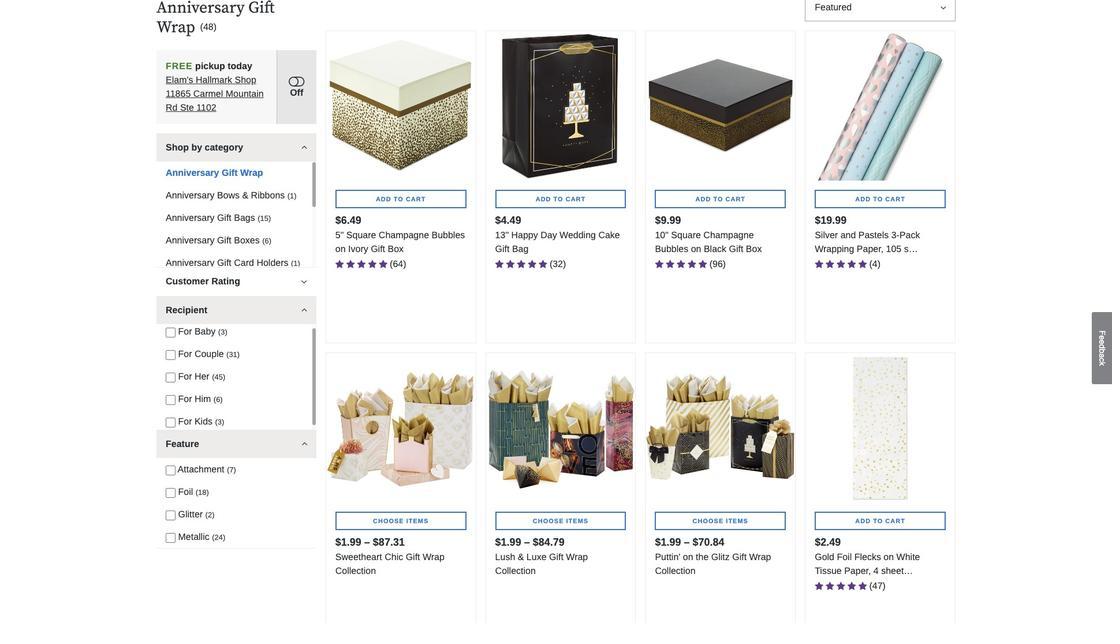 Task type: vqa. For each thing, say whether or not it's contained in the screenshot.
'Wrap' within menu bar
no



Task type: locate. For each thing, give the bounding box(es) containing it.
1 champagne from the left
[[379, 230, 429, 240]]

2 square from the left
[[671, 230, 701, 240]]

0 vertical spatial angle down image
[[301, 143, 307, 153]]

0 vertical spatial shop
[[235, 75, 256, 85]]

anniversary gift wrap banner
[[156, 0, 316, 37]]

collection down lush
[[495, 566, 536, 576]]

f
[[1098, 331, 1107, 336]]

0 vertical spatial (6)
[[262, 237, 271, 246]]

choose items link up $87.31
[[335, 512, 466, 531]]

category
[[205, 143, 243, 153]]

choose items up $84.79
[[533, 518, 589, 525]]

$1.99 inside the $1.99 – $87.31 sweetheart chic gift wrap collection
[[335, 537, 361, 548]]

to
[[394, 196, 404, 203], [554, 196, 563, 203], [713, 196, 723, 203], [873, 196, 883, 203], [873, 518, 883, 525]]

add inside $4.49 article
[[536, 196, 551, 203]]

–
[[364, 537, 370, 548], [524, 537, 530, 548], [684, 537, 690, 548]]

add to cart button up the $6.49 5" square champagne bubbles on ivory gift box
[[335, 190, 466, 208]]

3 items from the left
[[726, 518, 748, 525]]

to up pastels
[[873, 196, 883, 203]]

for right for her checkbox
[[178, 372, 192, 382]]

items up glitz
[[726, 518, 748, 525]]

square down $9.99 at the top of page
[[671, 230, 701, 240]]

to inside $19.99 article
[[873, 196, 883, 203]]

1 vertical spatial shop
[[166, 143, 189, 153]]

for for for kids
[[178, 417, 192, 427]]

tissue
[[815, 566, 842, 576]]

2 $1.99 from the left
[[495, 537, 521, 548]]

$6.49 5" square champagne bubbles on ivory gift box
[[335, 215, 465, 254]]

choose items up $70.84
[[693, 518, 748, 525]]

square
[[346, 230, 376, 240], [671, 230, 701, 240]]

on inside the $1.99 – $70.84 puttin' on the glitz gift wrap collection
[[683, 553, 693, 562]]

cart inside $2.49 article
[[885, 518, 905, 525]]

1 square from the left
[[346, 230, 376, 240]]

on inside the $9.99 10" square champagne bubbles on black gift box
[[691, 244, 701, 254]]

3 choose from the left
[[693, 518, 724, 525]]

choose inside $1.99 – $70.84 article
[[693, 518, 724, 525]]

for right 'for kids' option
[[178, 417, 192, 427]]

5 for from the top
[[178, 417, 192, 427]]

anniversary gift wrap up 'pickup'
[[156, 0, 275, 37]]

3 collection from the left
[[655, 566, 696, 576]]

square for $6.49
[[346, 230, 376, 240]]

3 choose items link from the left
[[655, 512, 786, 531]]

square up ivory
[[346, 230, 376, 240]]

add up the $6.49 5" square champagne bubbles on ivory gift box
[[376, 196, 391, 203]]

shop left by
[[166, 143, 189, 153]]

cart up 3-
[[885, 196, 905, 203]]

1 horizontal spatial collection
[[495, 566, 536, 576]]

anniversary gift wrap up bows
[[166, 168, 263, 178]]

0 horizontal spatial (6)
[[214, 396, 223, 404]]

items up lush & luxe gift wrap collection link
[[566, 518, 589, 525]]

add to cart inside "$6.49" "article"
[[376, 196, 426, 203]]

add to cart button up the $9.99 10" square champagne bubbles on black gift box
[[655, 190, 786, 208]]

0 vertical spatial (1)
[[287, 192, 297, 201]]

2 horizontal spatial choose
[[693, 518, 724, 525]]

1 vertical spatial anniversary gift wrap
[[166, 168, 263, 178]]

1 angle down image from the top
[[301, 143, 307, 153]]

(1) for anniversary bows & ribbons
[[287, 192, 297, 201]]

– for $87.31
[[364, 537, 370, 548]]

(1) right holders
[[291, 260, 300, 268]]

3 article from the top
[[156, 430, 316, 549]]

add to cart up the $6.49 5" square champagne bubbles on ivory gift box
[[376, 196, 426, 203]]

1 horizontal spatial choose items
[[533, 518, 589, 525]]

on up sheet… at the bottom of the page
[[884, 553, 894, 562]]

4 for from the top
[[178, 395, 192, 404]]

choose items inside $1.99 – $70.84 article
[[693, 518, 748, 525]]

add up day
[[536, 196, 551, 203]]

0 horizontal spatial foil
[[178, 488, 193, 497]]

gold foil flecks on white tissue paper, 4 sheets, image
[[806, 353, 955, 503], [806, 353, 955, 503]]

2 horizontal spatial items
[[726, 518, 748, 525]]

recipient tab
[[156, 296, 316, 325]]

items inside $1.99 – $84.79 article
[[566, 518, 589, 525]]

&
[[242, 191, 248, 201], [518, 553, 524, 562]]

2 choose items link from the left
[[495, 512, 626, 531]]

cart for $19.99
[[885, 196, 905, 203]]

bag
[[512, 244, 529, 254]]

free pickup today elam's hallmark shop 11865 carmel mountain rd ste 1102
[[166, 61, 264, 113]]

1 choose items from the left
[[373, 518, 429, 525]]

For Him checkbox
[[166, 395, 176, 405]]

– inside the $1.99 – $87.31 sweetheart chic gift wrap collection
[[364, 537, 370, 548]]

10" square champagne bubbles on black gift box, image
[[646, 31, 795, 181], [646, 31, 795, 181]]

shop
[[235, 75, 256, 85], [166, 143, 189, 153]]

5"
[[335, 230, 344, 240]]

feature tab
[[156, 430, 316, 459]]

anniversary up the anniversary gift boxes (6)
[[166, 213, 215, 223]]

anniversary bows & ribbons (1)
[[166, 191, 297, 201]]

for
[[178, 327, 192, 337], [178, 350, 192, 359], [178, 372, 192, 382], [178, 395, 192, 404], [178, 417, 192, 427]]

add to cart inside $4.49 article
[[536, 196, 586, 203]]

choose inside $1.99 – $87.31 article
[[373, 518, 404, 525]]

add to cart button for $2.49
[[815, 512, 946, 531]]

for right the for him checkbox
[[178, 395, 192, 404]]

– inside the $1.99 – $70.84 puttin' on the glitz gift wrap collection
[[684, 537, 690, 548]]

collection inside the $1.99 – $70.84 puttin' on the glitz gift wrap collection
[[655, 566, 696, 576]]

box for $9.99
[[746, 244, 762, 254]]

1 collection from the left
[[335, 566, 376, 576]]

– up luxe at the left
[[524, 537, 530, 548]]

(1) for anniversary gift card holders
[[291, 260, 300, 268]]

0 horizontal spatial shop
[[166, 143, 189, 153]]

square inside the $6.49 5" square champagne bubbles on ivory gift box
[[346, 230, 376, 240]]

foil right foil checkbox
[[178, 488, 193, 497]]

$19.99 article
[[805, 31, 956, 344]]

anniversary up customer
[[166, 258, 215, 268]]

(15)
[[258, 214, 271, 223]]

choose items link inside $1.99 – $70.84 article
[[655, 512, 786, 531]]

1 horizontal spatial (6)
[[262, 237, 271, 246]]

box inside the $9.99 10" square champagne bubbles on black gift box
[[746, 244, 762, 254]]

e up d
[[1098, 336, 1107, 340]]

2 champagne from the left
[[704, 230, 754, 240]]

add to cart for $9.99
[[696, 196, 746, 203]]

0 horizontal spatial choose
[[373, 518, 404, 525]]

1 horizontal spatial choose
[[533, 518, 564, 525]]

add to cart button up $2.49 gold foil flecks on white tissue paper, 4 sheet… on the bottom
[[815, 512, 946, 531]]

0 horizontal spatial –
[[364, 537, 370, 548]]

1 horizontal spatial –
[[524, 537, 530, 548]]

add up $19.99 silver and pastels 3-pack wrapping paper, 105 s…
[[855, 196, 871, 203]]

champagne inside the $9.99 10" square champagne bubbles on black gift box
[[704, 230, 754, 240]]

for kids (3)
[[178, 417, 224, 427]]

choose
[[373, 518, 404, 525], [533, 518, 564, 525], [693, 518, 724, 525]]

cart for $2.49
[[885, 518, 905, 525]]

angle down image
[[301, 143, 307, 153], [301, 277, 307, 287], [301, 306, 307, 316]]

1 vertical spatial (3)
[[215, 418, 224, 427]]

flecks
[[854, 553, 881, 562]]

$1.99 – $84.79 lush & luxe gift wrap collection
[[495, 537, 588, 576]]

to inside $4.49 article
[[554, 196, 563, 203]]

1 horizontal spatial box
[[746, 244, 762, 254]]

box up (64)
[[388, 244, 404, 254]]

1 items from the left
[[406, 518, 429, 525]]

(45)
[[212, 373, 225, 382]]

chic
[[385, 553, 403, 562]]

3 – from the left
[[684, 537, 690, 548]]

1 horizontal spatial champagne
[[704, 230, 754, 240]]

choose items inside $1.99 – $87.31 article
[[373, 518, 429, 525]]

choose items link up $70.84
[[655, 512, 786, 531]]

1 horizontal spatial foil
[[837, 553, 852, 562]]

2 for from the top
[[178, 350, 192, 359]]

gift inside $1.99 – $84.79 lush & luxe gift wrap collection
[[549, 553, 564, 562]]

(3) for for kids
[[215, 418, 224, 427]]

d
[[1098, 345, 1107, 349]]

0 horizontal spatial bubbles
[[432, 230, 465, 240]]

champagne up (64)
[[379, 230, 429, 240]]

add to cart button up the $4.49 13" happy day wedding cake gift bag
[[495, 190, 626, 208]]

& right bows
[[242, 191, 248, 201]]

e
[[1098, 336, 1107, 340], [1098, 340, 1107, 345]]

2 article from the top
[[156, 296, 316, 433]]

choose for $1.99 – $70.84
[[693, 518, 724, 525]]

0 horizontal spatial box
[[388, 244, 404, 254]]

gift inside anniversary gift wrap
[[248, 0, 275, 18]]

13" happy day wedding cake gift bag, image
[[486, 31, 635, 181], [486, 31, 635, 181]]

anniversary for anniversary bows & ribbons
[[166, 191, 215, 201]]

s…
[[904, 244, 918, 254]]

(3) right baby
[[218, 328, 227, 337]]

$1.99 up puttin'
[[655, 537, 681, 548]]

add to cart inside $2.49 article
[[855, 518, 905, 525]]

– inside $1.99 – $84.79 lush & luxe gift wrap collection
[[524, 537, 530, 548]]

add to cart button up pastels
[[815, 190, 946, 208]]

(7)
[[227, 466, 236, 475]]

3 choose items from the left
[[693, 518, 748, 525]]

(3) inside the for kids (3)
[[215, 418, 224, 427]]

article
[[156, 134, 316, 401], [156, 296, 316, 433], [156, 430, 316, 549]]

baby
[[195, 327, 216, 337]]

2 collection from the left
[[495, 566, 536, 576]]

choose items inside $1.99 – $84.79 article
[[533, 518, 589, 525]]

recipient
[[166, 306, 207, 316]]

2 angle down image from the top
[[301, 277, 307, 287]]

and
[[841, 230, 856, 240]]

3 $1.99 from the left
[[655, 537, 681, 548]]

1 – from the left
[[364, 537, 370, 548]]

cart up wedding
[[566, 196, 586, 203]]

$1.99 up sweetheart
[[335, 537, 361, 548]]

cart up the $9.99 10" square champagne bubbles on black gift box
[[726, 196, 746, 203]]

puttin' on the glitz gift wrap collection, image
[[646, 353, 795, 503], [646, 353, 795, 503]]

paper, down flecks
[[844, 566, 871, 576]]

add inside $19.99 article
[[855, 196, 871, 203]]

(2)
[[205, 511, 215, 520]]

0 horizontal spatial choose items link
[[335, 512, 466, 531]]

on inside $2.49 gold foil flecks on white tissue paper, 4 sheet…
[[884, 553, 894, 562]]

e up b
[[1098, 340, 1107, 345]]

for right the for couple option
[[178, 350, 192, 359]]

card
[[234, 258, 254, 268]]

add to cart button for $9.99
[[655, 190, 786, 208]]

to up $2.49 gold foil flecks on white tissue paper, 4 sheet… on the bottom
[[873, 518, 883, 525]]

choose inside $1.99 – $84.79 article
[[533, 518, 564, 525]]

bows
[[217, 191, 240, 201]]

cart inside $9.99 article
[[726, 196, 746, 203]]

2 items from the left
[[566, 518, 589, 525]]

for right for baby checkbox
[[178, 327, 192, 337]]

0 vertical spatial (3)
[[218, 328, 227, 337]]

bubbles inside the $9.99 10" square champagne bubbles on black gift box
[[655, 244, 688, 254]]

anniversary gift wrap inside menu
[[166, 168, 263, 178]]

add to cart button for $4.49
[[495, 190, 626, 208]]

box
[[388, 244, 404, 254], [746, 244, 762, 254]]

foil right gold
[[837, 553, 852, 562]]

(1) right ribbons at the left top of the page
[[287, 192, 297, 201]]

bubbles for $9.99
[[655, 244, 688, 254]]

(3) for for baby
[[218, 328, 227, 337]]

cart inside "$6.49" "article"
[[406, 196, 426, 203]]

0 vertical spatial paper,
[[857, 244, 884, 254]]

wrap up ribbons at the left top of the page
[[240, 168, 263, 178]]

1 choose from the left
[[373, 518, 404, 525]]

box inside the $6.49 5" square champagne bubbles on ivory gift box
[[388, 244, 404, 254]]

on inside the $6.49 5" square champagne bubbles on ivory gift box
[[335, 244, 346, 254]]

tab list
[[156, 134, 316, 549]]

anniversary up (48)
[[156, 0, 245, 18]]

cart up the white
[[885, 518, 905, 525]]

For Her checkbox
[[166, 373, 176, 383]]

5" square champagne bubbles on ivory gift box, image
[[326, 31, 476, 181], [326, 31, 476, 181]]

0 horizontal spatial $1.99
[[335, 537, 361, 548]]

1 horizontal spatial shop
[[235, 75, 256, 85]]

$6.49
[[335, 215, 361, 226]]

add to cart up the $4.49 13" happy day wedding cake gift bag
[[536, 196, 586, 203]]

box right black
[[746, 244, 762, 254]]

add to cart button inside $9.99 article
[[655, 190, 786, 208]]

angle down image inside customer rating tab
[[301, 277, 307, 287]]

add inside $9.99 article
[[696, 196, 711, 203]]

1 $1.99 from the left
[[335, 537, 361, 548]]

bubbles down 10"
[[655, 244, 688, 254]]

1 box from the left
[[388, 244, 404, 254]]

– up sweetheart
[[364, 537, 370, 548]]

white
[[897, 553, 920, 562]]

13"
[[495, 230, 509, 240]]

wrap left (48)
[[156, 17, 195, 37]]

1 vertical spatial (1)
[[291, 260, 300, 268]]

add inside $2.49 article
[[855, 518, 871, 525]]

items inside $1.99 – $87.31 article
[[406, 518, 429, 525]]

$2.49
[[815, 537, 841, 548]]

$9.99 article
[[645, 31, 796, 344]]

$1.99 inside the $1.99 – $70.84 puttin' on the glitz gift wrap collection
[[655, 537, 681, 548]]

shop up mountain
[[235, 75, 256, 85]]

Glitter checkbox
[[166, 511, 176, 521]]

wrap right glitz
[[749, 553, 771, 562]]

elam's
[[166, 75, 193, 85]]

2 – from the left
[[524, 537, 530, 548]]

1 horizontal spatial &
[[518, 553, 524, 562]]

carmel
[[193, 89, 223, 99]]

Attachment checkbox
[[166, 466, 176, 476]]

metallic (24)
[[178, 533, 225, 542]]

puttin' on the glitz gift wrap collection link
[[655, 551, 786, 579]]

3-
[[891, 230, 900, 240]]

sweetheart chic gift wrap collection, image
[[326, 353, 476, 503], [326, 353, 476, 503]]

choose up $84.79
[[533, 518, 564, 525]]

(31)
[[226, 351, 240, 359]]

to up the $4.49 13" happy day wedding cake gift bag
[[554, 196, 563, 203]]

0 vertical spatial bubbles
[[432, 230, 465, 240]]

gift inside the $4.49 13" happy day wedding cake gift bag
[[495, 244, 510, 254]]

2 vertical spatial angle down image
[[301, 306, 307, 316]]

collection down sweetheart
[[335, 566, 376, 576]]

bubbles
[[432, 230, 465, 240], [655, 244, 688, 254]]

add to cart inside $19.99 article
[[855, 196, 905, 203]]

$1.99 for $70.84
[[655, 537, 681, 548]]

to for $2.49
[[873, 518, 883, 525]]

add up the $9.99 10" square champagne bubbles on black gift box
[[696, 196, 711, 203]]

wrap inside the $1.99 – $70.84 puttin' on the glitz gift wrap collection
[[749, 553, 771, 562]]

champagne
[[379, 230, 429, 240], [704, 230, 754, 240]]

collection down puttin'
[[655, 566, 696, 576]]

to up the $6.49 5" square champagne bubbles on ivory gift box
[[394, 196, 404, 203]]

(6) right boxes at top
[[262, 237, 271, 246]]

day
[[541, 230, 557, 240]]

to inside $9.99 article
[[713, 196, 723, 203]]

(48)
[[200, 22, 217, 32]]

bubbles left 13"
[[432, 230, 465, 240]]

1 article from the top
[[156, 134, 316, 401]]

choose items
[[373, 518, 429, 525], [533, 518, 589, 525], [693, 518, 748, 525]]

add inside "$6.49" "article"
[[376, 196, 391, 203]]

2 horizontal spatial choose items
[[693, 518, 748, 525]]

cart
[[406, 196, 426, 203], [566, 196, 586, 203], [726, 196, 746, 203], [885, 196, 905, 203], [885, 518, 905, 525]]

2 horizontal spatial choose items link
[[655, 512, 786, 531]]

champagne up black
[[704, 230, 754, 240]]

(3) inside for baby (3)
[[218, 328, 227, 337]]

2 choose from the left
[[533, 518, 564, 525]]

anniversary up 'anniversary gift bags (15)'
[[166, 191, 215, 201]]

& inside anniversary gift wrap menu menu
[[242, 191, 248, 201]]

add to cart button inside $19.99 article
[[815, 190, 946, 208]]

wrap
[[156, 17, 195, 37], [240, 168, 263, 178], [423, 553, 445, 562], [566, 553, 588, 562], [749, 553, 771, 562]]

on down the 5"
[[335, 244, 346, 254]]

items up the $1.99 – $87.31 sweetheart chic gift wrap collection
[[406, 518, 429, 525]]

champagne inside the $6.49 5" square champagne bubbles on ivory gift box
[[379, 230, 429, 240]]

cart for $4.49
[[566, 196, 586, 203]]

1 horizontal spatial items
[[566, 518, 589, 525]]

(6)
[[262, 237, 271, 246], [214, 396, 223, 404]]

1 vertical spatial (6)
[[214, 396, 223, 404]]

1 horizontal spatial bubbles
[[655, 244, 688, 254]]

(6) right him
[[214, 396, 223, 404]]

add to cart up pastels
[[855, 196, 905, 203]]

cart up the $6.49 5" square champagne bubbles on ivory gift box
[[406, 196, 426, 203]]

square inside the $9.99 10" square champagne bubbles on black gift box
[[671, 230, 701, 240]]

cart inside $19.99 article
[[885, 196, 905, 203]]

2 horizontal spatial collection
[[655, 566, 696, 576]]

$1.99 up lush
[[495, 537, 521, 548]]

0 horizontal spatial &
[[242, 191, 248, 201]]

collection inside $1.99 – $84.79 lush & luxe gift wrap collection
[[495, 566, 536, 576]]

sweetheart
[[335, 553, 382, 562]]

paper,
[[857, 244, 884, 254], [844, 566, 871, 576]]

(1) inside anniversary bows & ribbons (1)
[[287, 192, 297, 201]]

add to cart button inside $4.49 article
[[495, 190, 626, 208]]

1 horizontal spatial $1.99
[[495, 537, 521, 548]]

$19.99 silver and pastels 3-pack wrapping paper, 105 s…
[[815, 215, 920, 254]]

1 horizontal spatial square
[[671, 230, 701, 240]]

silver and pastels 3-pack wrapping paper, 105 s… link
[[815, 229, 946, 256]]

add
[[376, 196, 391, 203], [536, 196, 551, 203], [696, 196, 711, 203], [855, 196, 871, 203], [855, 518, 871, 525]]

$1.99
[[335, 537, 361, 548], [495, 537, 521, 548], [655, 537, 681, 548]]

items inside $1.99 – $70.84 article
[[726, 518, 748, 525]]

add to cart up $2.49 gold foil flecks on white tissue paper, 4 sheet… on the bottom
[[855, 518, 905, 525]]

kids
[[195, 417, 213, 427]]

2 box from the left
[[746, 244, 762, 254]]

choose items up $87.31
[[373, 518, 429, 525]]

gift
[[248, 0, 275, 18], [222, 168, 238, 178], [217, 213, 231, 223], [217, 236, 231, 246], [371, 244, 385, 254], [495, 244, 510, 254], [729, 244, 743, 254], [217, 258, 231, 268], [406, 553, 420, 562], [549, 553, 564, 562], [732, 553, 747, 562]]

0 horizontal spatial champagne
[[379, 230, 429, 240]]

off
[[290, 88, 303, 98]]

angle down image inside shop by category tab
[[301, 143, 307, 153]]

wrap right luxe at the left
[[566, 553, 588, 562]]

attachment (7)
[[178, 465, 236, 475]]

choose items link for $1.99 – $84.79
[[495, 512, 626, 531]]

hallmark
[[196, 75, 232, 85]]

wrap right the chic
[[423, 553, 445, 562]]

choose items link up $84.79
[[495, 512, 626, 531]]

to inside $2.49 article
[[873, 518, 883, 525]]

glitter (2)
[[178, 510, 215, 520]]

– left $70.84
[[684, 537, 690, 548]]

$84.79
[[533, 537, 565, 548]]

Metallic checkbox
[[166, 533, 176, 543]]

1 vertical spatial angle down image
[[301, 277, 307, 287]]

icon image
[[289, 75, 305, 89]]

0 horizontal spatial items
[[406, 518, 429, 525]]

3 angle down image from the top
[[301, 306, 307, 316]]

paper, inside $19.99 silver and pastels 3-pack wrapping paper, 105 s…
[[857, 244, 884, 254]]

on left the
[[683, 553, 693, 562]]

silver and pastels 3-pack wrapping paper, 105 sq. ft. total, image
[[806, 31, 955, 181], [806, 31, 955, 181]]

article containing feature
[[156, 430, 316, 549]]

cart inside $4.49 article
[[566, 196, 586, 203]]

$2.49 gold foil flecks on white tissue paper, 4 sheet…
[[815, 537, 920, 576]]

0 horizontal spatial collection
[[335, 566, 376, 576]]

paper, down pastels
[[857, 244, 884, 254]]

1 vertical spatial bubbles
[[655, 244, 688, 254]]

$1.99 inside $1.99 – $84.79 lush & luxe gift wrap collection
[[495, 537, 521, 548]]

add for $9.99
[[696, 196, 711, 203]]

add to cart inside $9.99 article
[[696, 196, 746, 203]]

2 horizontal spatial –
[[684, 537, 690, 548]]

to inside "$6.49" "article"
[[394, 196, 404, 203]]

(32)
[[550, 259, 566, 269]]

$4.49 13" happy day wedding cake gift bag
[[495, 215, 620, 254]]

to up the $9.99 10" square champagne bubbles on black gift box
[[713, 196, 723, 203]]

for for for him
[[178, 395, 192, 404]]

0 vertical spatial &
[[242, 191, 248, 201]]

on left black
[[691, 244, 701, 254]]

choose up $70.84
[[693, 518, 724, 525]]

tab list containing shop by category
[[156, 134, 316, 549]]

for her (45)
[[178, 372, 225, 382]]

paper, inside $2.49 gold foil flecks on white tissue paper, 4 sheet…
[[844, 566, 871, 576]]

1 for from the top
[[178, 327, 192, 337]]

champagne for $6.49
[[379, 230, 429, 240]]

champagne for $9.99
[[704, 230, 754, 240]]

0 horizontal spatial choose items
[[373, 518, 429, 525]]

add up $2.49 gold foil flecks on white tissue paper, 4 sheet… on the bottom
[[855, 518, 871, 525]]

1 vertical spatial &
[[518, 553, 524, 562]]

add to cart button inside "$6.49" "article"
[[335, 190, 466, 208]]

for for for baby
[[178, 327, 192, 337]]

4
[[874, 566, 879, 576]]

bubbles inside the $6.49 5" square champagne bubbles on ivory gift box
[[432, 230, 465, 240]]

– for $70.84
[[684, 537, 690, 548]]

add to cart button inside $2.49 article
[[815, 512, 946, 531]]

$1.99 for $87.31
[[335, 537, 361, 548]]

0 horizontal spatial square
[[346, 230, 376, 240]]

3 for from the top
[[178, 372, 192, 382]]

0 vertical spatial foil
[[178, 488, 193, 497]]

& left luxe at the left
[[518, 553, 524, 562]]

add for $4.49
[[536, 196, 551, 203]]

choose up $87.31
[[373, 518, 404, 525]]

add to cart up the $9.99 10" square champagne bubbles on black gift box
[[696, 196, 746, 203]]

1 horizontal spatial choose items link
[[495, 512, 626, 531]]

2 horizontal spatial $1.99
[[655, 537, 681, 548]]

article containing recipient
[[156, 296, 316, 433]]

1 choose items link from the left
[[335, 512, 466, 531]]

(1) inside anniversary gift card holders (1)
[[291, 260, 300, 268]]

(3) right the kids
[[215, 418, 224, 427]]

2 e from the top
[[1098, 340, 1107, 345]]

1 vertical spatial paper,
[[844, 566, 871, 576]]

lush & luxe gift wrap collection, image
[[486, 353, 635, 503], [486, 353, 635, 503]]

1 vertical spatial foil
[[837, 553, 852, 562]]

anniversary down 'anniversary gift bags (15)'
[[166, 236, 215, 246]]

2 choose items from the left
[[533, 518, 589, 525]]



Task type: describe. For each thing, give the bounding box(es) containing it.
gift inside the $1.99 – $70.84 puttin' on the glitz gift wrap collection
[[732, 553, 747, 562]]

(6) inside the anniversary gift boxes (6)
[[262, 237, 271, 246]]

$2.49 article
[[805, 353, 956, 624]]

add to cart button for $6.49
[[335, 190, 466, 208]]

$9.99 10" square champagne bubbles on black gift box
[[655, 215, 762, 254]]

gift inside the $6.49 5" square champagne bubbles on ivory gift box
[[371, 244, 385, 254]]

anniversary inside anniversary gift wrap
[[156, 0, 245, 18]]

anniversary for anniversary gift card holders
[[166, 258, 215, 268]]

$1.99 – $84.79 article
[[485, 353, 636, 624]]

(24)
[[212, 534, 225, 542]]

choose items link for $1.99 – $70.84
[[655, 512, 786, 531]]

add for $2.49
[[855, 518, 871, 525]]

anniversary gift wrap link
[[156, 167, 312, 180]]

& inside $1.99 – $84.79 lush & luxe gift wrap collection
[[518, 553, 524, 562]]

f e e d b a c k
[[1098, 331, 1107, 366]]

puttin'
[[655, 553, 680, 562]]

shop inside shop by category tab
[[166, 143, 189, 153]]

wedding
[[560, 230, 596, 240]]

happy
[[511, 230, 538, 240]]

paper, for $19.99
[[857, 244, 884, 254]]

items for $1.99 – $87.31
[[406, 518, 429, 525]]

couple
[[195, 350, 224, 359]]

cake
[[598, 230, 620, 240]]

wrap inside anniversary gift wrap
[[156, 17, 195, 37]]

add to cart for $2.49
[[855, 518, 905, 525]]

for for for her
[[178, 372, 192, 382]]

ribbons
[[251, 191, 285, 201]]

0 vertical spatial anniversary gift wrap
[[156, 0, 275, 37]]

– for $84.79
[[524, 537, 530, 548]]

$6.49 article
[[326, 31, 476, 344]]

customer rating tab
[[156, 268, 316, 296]]

for baby (3)
[[178, 327, 227, 337]]

$19.99
[[815, 215, 847, 226]]

anniversary gift card holders (1)
[[166, 258, 300, 268]]

for couple (31)
[[178, 350, 240, 359]]

sheet…
[[881, 566, 913, 576]]

gift inside the $1.99 – $87.31 sweetheart chic gift wrap collection
[[406, 553, 420, 562]]

to for $6.49
[[394, 196, 404, 203]]

cart for $9.99
[[726, 196, 746, 203]]

her
[[195, 372, 209, 382]]

anniversary down by
[[166, 168, 219, 178]]

to for $19.99
[[873, 196, 883, 203]]

holders
[[257, 258, 288, 268]]

collection inside the $1.99 – $87.31 sweetheart chic gift wrap collection
[[335, 566, 376, 576]]

sweetheart chic gift wrap collection link
[[335, 551, 466, 579]]

angle down image for rating
[[301, 277, 307, 287]]

for for for couple
[[178, 350, 192, 359]]

paper, for $2.49
[[844, 566, 871, 576]]

wrap inside menu
[[240, 168, 263, 178]]

$4.49
[[495, 215, 521, 226]]

add to cart for $19.99
[[855, 196, 905, 203]]

$1.99 – $70.84 article
[[645, 353, 796, 624]]

$1.99 – $87.31 article
[[326, 353, 476, 624]]

(18)
[[196, 489, 209, 497]]

bubbles for $6.49
[[432, 230, 465, 240]]

angle down image for by
[[301, 143, 307, 153]]

anniversary gift wrap menu menu
[[156, 162, 312, 401]]

anniversary for anniversary gift bags
[[166, 213, 215, 223]]

add to cart button for $19.99
[[815, 190, 946, 208]]

(4)
[[869, 259, 881, 269]]

gold foil flecks on white tissue paper, 4 sheet… link
[[815, 551, 946, 579]]

for him (6)
[[178, 395, 223, 404]]

recipient filters element
[[156, 321, 312, 433]]

choose items link for $1.99 – $87.31
[[335, 512, 466, 531]]

$70.84
[[693, 537, 724, 548]]

$1.99 – $70.84 puttin' on the glitz gift wrap collection
[[655, 537, 771, 576]]

add to cart for $6.49
[[376, 196, 426, 203]]

1 e from the top
[[1098, 336, 1107, 340]]

items for $1.99 – $70.84
[[726, 518, 748, 525]]

5" square champagne bubbles on ivory gift box link
[[335, 229, 466, 256]]

foil inside feature filters element
[[178, 488, 193, 497]]

pickup
[[195, 61, 225, 71]]

For Kids checkbox
[[166, 418, 176, 428]]

$9.99
[[655, 215, 681, 226]]

angle down image
[[301, 440, 307, 449]]

cart for $6.49
[[406, 196, 426, 203]]

10"
[[655, 230, 669, 240]]

$1.99 – $87.31 sweetheart chic gift wrap collection
[[335, 537, 445, 576]]

$4.49 article
[[485, 31, 636, 344]]

add for $6.49
[[376, 196, 391, 203]]

ste
[[180, 103, 194, 113]]

10" square champagne bubbles on black gift box link
[[655, 229, 786, 256]]

product list element
[[326, 31, 956, 624]]

luxe
[[527, 553, 547, 562]]

feature filters element
[[156, 459, 316, 549]]

choose items for $1.99 – $84.79
[[533, 518, 589, 525]]

him
[[195, 395, 211, 404]]

silver
[[815, 230, 838, 240]]

items for $1.99 – $84.79
[[566, 518, 589, 525]]

to for $4.49
[[554, 196, 563, 203]]

free
[[166, 61, 193, 71]]

black
[[704, 244, 726, 254]]

k
[[1098, 362, 1107, 366]]

angle down image inside recipient tab
[[301, 306, 307, 316]]

lush
[[495, 553, 515, 562]]

add for $19.99
[[855, 196, 871, 203]]

choose items for $1.99 – $87.31
[[373, 518, 429, 525]]

$1.99 for $84.79
[[495, 537, 521, 548]]

to for $9.99
[[713, 196, 723, 203]]

(96)
[[710, 259, 726, 269]]

anniversary gift bags (15)
[[166, 213, 271, 223]]

b
[[1098, 349, 1107, 354]]

attachment
[[178, 465, 224, 475]]

by
[[191, 143, 202, 153]]

gift inside the $9.99 10" square champagne bubbles on black gift box
[[729, 244, 743, 254]]

(64)
[[390, 259, 406, 269]]

bags
[[234, 213, 255, 223]]

anniversary for anniversary gift boxes
[[166, 236, 215, 246]]

box for $6.49
[[388, 244, 404, 254]]

mountain
[[226, 89, 264, 99]]

For Couple checkbox
[[166, 350, 176, 360]]

choose for $1.99 – $84.79
[[533, 518, 564, 525]]

shop by category tab
[[156, 134, 316, 162]]

article containing shop by category
[[156, 134, 316, 401]]

metallic
[[178, 533, 209, 542]]

c
[[1098, 358, 1107, 362]]

gold
[[815, 553, 834, 562]]

11865
[[166, 89, 191, 99]]

rating
[[211, 277, 240, 287]]

1102
[[197, 103, 216, 113]]

glitter
[[178, 510, 203, 520]]

shop by category
[[166, 143, 243, 153]]

shop inside free pickup today elam's hallmark shop 11865 carmel mountain rd ste 1102
[[235, 75, 256, 85]]

elam's hallmark shop 11865 carmel mountain rd ste 1102 link
[[166, 75, 264, 113]]

(47)
[[869, 581, 886, 591]]

choose items for $1.99 – $70.84
[[693, 518, 748, 525]]

105
[[886, 244, 902, 254]]

add to cart for $4.49
[[536, 196, 586, 203]]

wrapping
[[815, 244, 854, 254]]

For Baby checkbox
[[166, 328, 176, 338]]

f e e d b a c k button
[[1092, 312, 1112, 385]]

ivory
[[348, 244, 368, 254]]

anniversary gift boxes (6)
[[166, 236, 271, 246]]

lush & luxe gift wrap collection link
[[495, 551, 626, 579]]

rd
[[166, 103, 178, 113]]

square for $9.99
[[671, 230, 701, 240]]

pack
[[900, 230, 920, 240]]

wrap inside the $1.99 – $87.31 sweetheart chic gift wrap collection
[[423, 553, 445, 562]]

choose for $1.99 – $87.31
[[373, 518, 404, 525]]

Foil checkbox
[[166, 488, 176, 498]]

wrap inside $1.99 – $84.79 lush & luxe gift wrap collection
[[566, 553, 588, 562]]

$87.31
[[373, 537, 405, 548]]

glitz
[[711, 553, 730, 562]]

today
[[228, 61, 252, 71]]

(6) inside for him (6)
[[214, 396, 223, 404]]

foil inside $2.49 gold foil flecks on white tissue paper, 4 sheet…
[[837, 553, 852, 562]]



